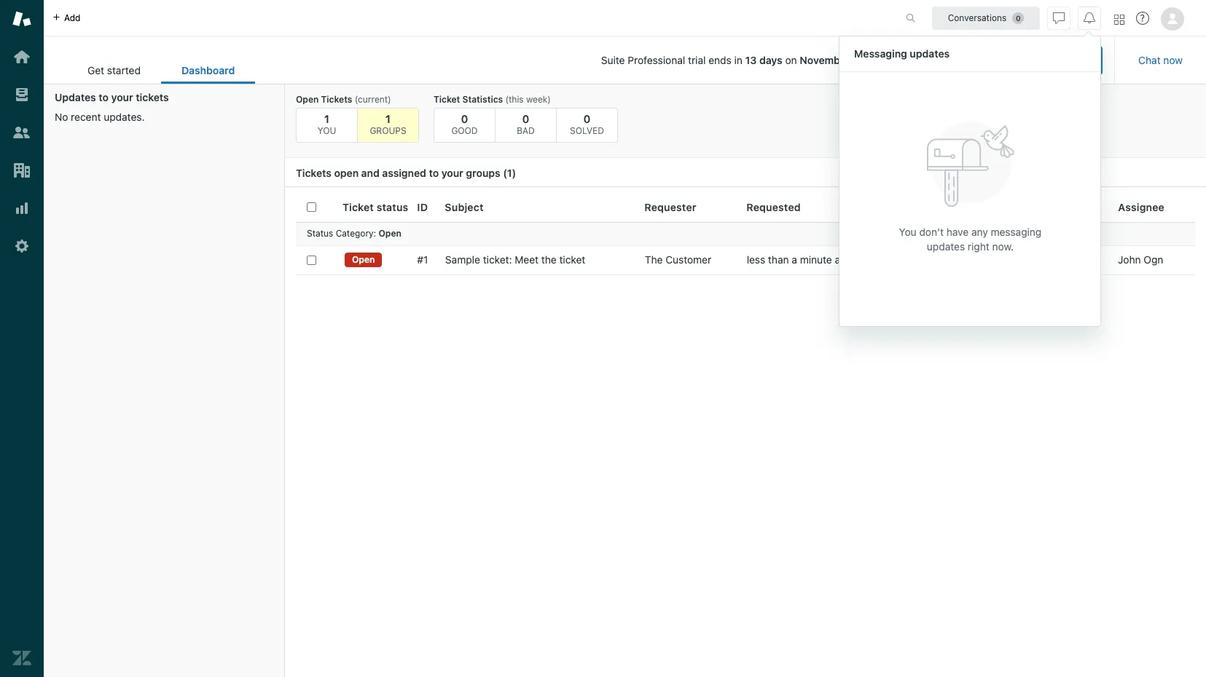 Task type: locate. For each thing, give the bounding box(es) containing it.
1 horizontal spatial you
[[899, 226, 917, 238]]

0 inside 0 bad
[[522, 112, 529, 125]]

0 horizontal spatial less
[[747, 254, 765, 266]]

1 horizontal spatial ago
[[989, 254, 1006, 266]]

on
[[785, 54, 797, 66]]

0 vertical spatial to
[[99, 91, 109, 103]]

no
[[55, 111, 68, 123]]

1 inside 1 you
[[324, 112, 329, 125]]

to right assigned
[[429, 167, 439, 179]]

2 0 from the left
[[522, 112, 529, 125]]

0 inside 0 good
[[461, 112, 468, 125]]

than down don't
[[922, 254, 943, 266]]

zendesk image
[[12, 649, 31, 668]]

you inside "you don't have any messaging updates right now."
[[899, 226, 917, 238]]

1 vertical spatial updates
[[927, 240, 965, 253]]

0 horizontal spatial ticket
[[343, 201, 374, 213]]

ends
[[709, 54, 731, 66]]

1 horizontal spatial open
[[352, 254, 375, 265]]

1 horizontal spatial than
[[922, 254, 943, 266]]

open
[[334, 167, 359, 179]]

your
[[111, 91, 133, 103], [441, 167, 463, 179]]

1 vertical spatial to
[[429, 167, 439, 179]]

subject
[[445, 201, 484, 213]]

1 horizontal spatial to
[[429, 167, 439, 179]]

john ogn
[[1118, 254, 1163, 266]]

id
[[417, 201, 428, 213]]

0
[[461, 112, 468, 125], [522, 112, 529, 125], [583, 112, 591, 125]]

days
[[759, 54, 783, 66]]

chat now button
[[1127, 46, 1194, 75]]

you left don't
[[899, 226, 917, 238]]

ticket
[[559, 254, 585, 266]]

minute down requested
[[800, 254, 832, 266]]

than down requested
[[768, 254, 789, 266]]

open for open tickets (current)
[[296, 94, 319, 105]]

suite
[[601, 54, 625, 66]]

less down updated
[[900, 254, 919, 266]]

dashboard
[[181, 64, 235, 77]]

0 down statistics
[[461, 112, 468, 125]]

messaging
[[991, 226, 1042, 238]]

1 inside 1 groups
[[385, 112, 391, 125]]

0 for 0 solved
[[583, 112, 591, 125]]

tab list
[[67, 57, 255, 84]]

1 horizontal spatial 1
[[385, 112, 391, 125]]

1 vertical spatial ticket
[[343, 201, 374, 213]]

a
[[792, 254, 797, 266], [945, 254, 951, 266]]

grid containing ticket status
[[285, 193, 1206, 678]]

groups
[[370, 125, 406, 136]]

and
[[361, 167, 380, 179]]

less down requested
[[747, 254, 765, 266]]

3 0 from the left
[[583, 112, 591, 125]]

0 horizontal spatial a
[[792, 254, 797, 266]]

less
[[747, 254, 765, 266], [900, 254, 919, 266]]

1 than from the left
[[768, 254, 789, 266]]

open down the category
[[352, 254, 375, 265]]

1 horizontal spatial minute
[[954, 254, 986, 266]]

1
[[324, 112, 329, 125], [385, 112, 391, 125], [507, 167, 512, 179]]

than
[[768, 254, 789, 266], [922, 254, 943, 266]]

ticket up the category
[[343, 201, 374, 213]]

plans
[[965, 54, 991, 66]]

your left groups
[[441, 167, 463, 179]]

0 vertical spatial ticket
[[434, 94, 460, 105]]

minute
[[800, 254, 832, 266], [954, 254, 986, 266]]

updates down have
[[927, 240, 965, 253]]

0 vertical spatial updates
[[910, 47, 950, 59]]

section
[[267, 46, 1103, 75]]

suite professional trial ends in 13 days on november 27, 2023
[[601, 54, 896, 66]]

you don't have any messaging updates right now.
[[899, 226, 1042, 253]]

the
[[645, 254, 663, 266]]

1 down open tickets (current)
[[324, 112, 329, 125]]

less than a minute ago
[[747, 254, 852, 266], [900, 254, 1006, 266]]

0 vertical spatial tickets
[[321, 94, 352, 105]]

2 horizontal spatial open
[[379, 228, 401, 239]]

0 vertical spatial you
[[318, 125, 336, 136]]

1 vertical spatial you
[[899, 226, 917, 238]]

1 horizontal spatial less
[[900, 254, 919, 266]]

0 inside 0 solved
[[583, 112, 591, 125]]

tickets up 1 you
[[321, 94, 352, 105]]

0 horizontal spatial 0
[[461, 112, 468, 125]]

sample ticket: meet the ticket
[[445, 254, 585, 266]]

0 horizontal spatial your
[[111, 91, 133, 103]]

updates right 2023
[[910, 47, 950, 59]]

1 horizontal spatial ticket
[[434, 94, 460, 105]]

don't
[[919, 226, 944, 238]]

1 less than a minute ago from the left
[[747, 254, 852, 266]]

1 groups
[[370, 112, 406, 136]]

1 vertical spatial open
[[379, 228, 401, 239]]

assignee
[[1118, 201, 1165, 213]]

0 horizontal spatial less than a minute ago
[[747, 254, 852, 266]]

0 right 0 bad
[[583, 112, 591, 125]]

conversations
[[948, 12, 1007, 23]]

open right :
[[379, 228, 401, 239]]

1 0 from the left
[[461, 112, 468, 125]]

tickets open and assigned to your groups ( 1 )
[[296, 167, 516, 179]]

1 down (current)
[[385, 112, 391, 125]]

you
[[318, 125, 336, 136], [899, 226, 917, 238]]

1 horizontal spatial 0
[[522, 112, 529, 125]]

1 horizontal spatial your
[[441, 167, 463, 179]]

you down open tickets (current)
[[318, 125, 336, 136]]

1 horizontal spatial less than a minute ago
[[900, 254, 1006, 266]]

menu
[[839, 35, 1101, 329]]

less than a minute ago down requested
[[747, 254, 852, 266]]

2 vertical spatial open
[[352, 254, 375, 265]]

chat now
[[1138, 54, 1183, 66]]

a down requested
[[792, 254, 797, 266]]

your up updates.
[[111, 91, 133, 103]]

0 good
[[451, 112, 478, 136]]

ticket status
[[343, 201, 408, 213]]

2 horizontal spatial 1
[[507, 167, 512, 179]]

13
[[745, 54, 757, 66]]

0 horizontal spatial minute
[[800, 254, 832, 266]]

updates
[[910, 47, 950, 59], [927, 240, 965, 253]]

0 horizontal spatial than
[[768, 254, 789, 266]]

minute down right
[[954, 254, 986, 266]]

ticket up 0 good
[[434, 94, 460, 105]]

to up recent
[[99, 91, 109, 103]]

1 right groups
[[507, 167, 512, 179]]

1 minute from the left
[[800, 254, 832, 266]]

tickets left open
[[296, 167, 332, 179]]

groups
[[466, 167, 500, 179]]

zendesk products image
[[1114, 14, 1125, 24]]

(
[[503, 167, 507, 179]]

reporting image
[[12, 199, 31, 218]]

2 horizontal spatial 0
[[583, 112, 591, 125]]

0 horizontal spatial ago
[[835, 254, 852, 266]]

ticket inside 'grid'
[[343, 201, 374, 213]]

0 horizontal spatial open
[[296, 94, 319, 105]]

1 vertical spatial your
[[441, 167, 463, 179]]

0 for 0 good
[[461, 112, 468, 125]]

0 vertical spatial your
[[111, 91, 133, 103]]

open tickets (current)
[[296, 94, 391, 105]]

sample
[[445, 254, 480, 266]]

menu containing messaging updates
[[839, 35, 1101, 329]]

1 horizontal spatial a
[[945, 254, 951, 266]]

assigned
[[382, 167, 426, 179]]

tickets
[[321, 94, 352, 105], [296, 167, 332, 179]]

professional
[[628, 54, 685, 66]]

)
[[512, 167, 516, 179]]

grid
[[285, 193, 1206, 678]]

a down have
[[945, 254, 951, 266]]

the
[[541, 254, 557, 266]]

0 horizontal spatial you
[[318, 125, 336, 136]]

ticket
[[434, 94, 460, 105], [343, 201, 374, 213]]

less than a minute ago down "you don't have any messaging updates right now."
[[900, 254, 1006, 266]]

0 horizontal spatial 1
[[324, 112, 329, 125]]

sample ticket: meet the ticket link
[[445, 254, 585, 267]]

updates inside "you don't have any messaging updates right now."
[[927, 240, 965, 253]]

have
[[947, 226, 969, 238]]

now.
[[992, 240, 1014, 253]]

2 than from the left
[[922, 254, 943, 266]]

open up 1 you
[[296, 94, 319, 105]]

0 vertical spatial open
[[296, 94, 319, 105]]

tickets
[[136, 91, 169, 103]]

None checkbox
[[307, 255, 316, 265]]

tab list containing get started
[[67, 57, 255, 84]]

get help image
[[1136, 12, 1149, 25]]

status
[[377, 201, 408, 213]]

chat
[[1138, 54, 1161, 66]]

week)
[[526, 94, 551, 105]]

status
[[307, 228, 333, 239]]

0 down (this at top
[[522, 112, 529, 125]]

messaging updates
[[854, 47, 950, 59]]

to
[[99, 91, 109, 103], [429, 167, 439, 179]]

0 horizontal spatial to
[[99, 91, 109, 103]]

messaging
[[854, 47, 907, 59]]



Task type: vqa. For each thing, say whether or not it's contained in the screenshot.
(this
yes



Task type: describe. For each thing, give the bounding box(es) containing it.
add
[[64, 12, 81, 23]]

requested
[[747, 201, 801, 213]]

compare plans button
[[907, 46, 1003, 75]]

customers image
[[12, 123, 31, 142]]

add button
[[44, 0, 89, 36]]

updates.
[[104, 111, 145, 123]]

1 less from the left
[[747, 254, 765, 266]]

(current)
[[355, 94, 391, 105]]

ticket:
[[483, 254, 512, 266]]

trial
[[688, 54, 706, 66]]

Select All Tickets checkbox
[[307, 203, 316, 212]]

get started
[[87, 64, 141, 77]]

get
[[87, 64, 104, 77]]

category
[[336, 228, 374, 239]]

now
[[1163, 54, 1183, 66]]

right
[[968, 240, 990, 253]]

0 solved
[[570, 112, 604, 136]]

views image
[[12, 85, 31, 104]]

2 less from the left
[[900, 254, 919, 266]]

organizations image
[[12, 161, 31, 180]]

solved
[[570, 125, 604, 136]]

statistics
[[462, 94, 503, 105]]

2 a from the left
[[945, 254, 951, 266]]

0 for 0 bad
[[522, 112, 529, 125]]

1 ago from the left
[[835, 254, 852, 266]]

ticket for ticket status
[[343, 201, 374, 213]]

the customer
[[645, 254, 711, 266]]

2 less than a minute ago from the left
[[900, 254, 1006, 266]]

1 you
[[318, 112, 336, 136]]

status category : open
[[307, 228, 401, 239]]

customer
[[666, 254, 711, 266]]

conversations button
[[932, 6, 1040, 30]]

admin image
[[12, 237, 31, 256]]

bad
[[517, 125, 535, 136]]

requester
[[645, 201, 697, 213]]

compare
[[920, 54, 963, 66]]

button displays agent's chat status as invisible. image
[[1053, 12, 1065, 24]]

2023
[[870, 54, 896, 66]]

in
[[734, 54, 743, 66]]

any
[[971, 226, 988, 238]]

ogn
[[1144, 254, 1163, 266]]

:
[[374, 228, 376, 239]]

(this
[[505, 94, 524, 105]]

get started tab
[[67, 57, 161, 84]]

1 vertical spatial tickets
[[296, 167, 332, 179]]

good
[[451, 125, 478, 136]]

1 for 1 you
[[324, 112, 329, 125]]

ticket statistics (this week)
[[434, 94, 551, 105]]

to inside updates to your tickets no recent updates.
[[99, 91, 109, 103]]

meet
[[515, 254, 539, 266]]

November 27, 2023 text field
[[800, 54, 896, 66]]

updates
[[55, 91, 96, 103]]

27,
[[853, 54, 867, 66]]

started
[[107, 64, 141, 77]]

john
[[1118, 254, 1141, 266]]

2 minute from the left
[[954, 254, 986, 266]]

notifications image
[[1084, 12, 1095, 24]]

open for open
[[352, 254, 375, 265]]

2 ago from the left
[[989, 254, 1006, 266]]

recent
[[71, 111, 101, 123]]

november
[[800, 54, 850, 66]]

0 bad
[[517, 112, 535, 136]]

1 for 1 groups
[[385, 112, 391, 125]]

updated
[[900, 201, 944, 213]]

get started image
[[12, 47, 31, 66]]

your inside updates to your tickets no recent updates.
[[111, 91, 133, 103]]

updates to your tickets no recent updates.
[[55, 91, 169, 123]]

section containing suite professional trial ends in
[[267, 46, 1103, 75]]

ticket for ticket statistics (this week)
[[434, 94, 460, 105]]

compare plans
[[920, 54, 991, 66]]

1 a from the left
[[792, 254, 797, 266]]

main element
[[0, 0, 44, 678]]

zendesk support image
[[12, 9, 31, 28]]

#1
[[417, 254, 428, 266]]



